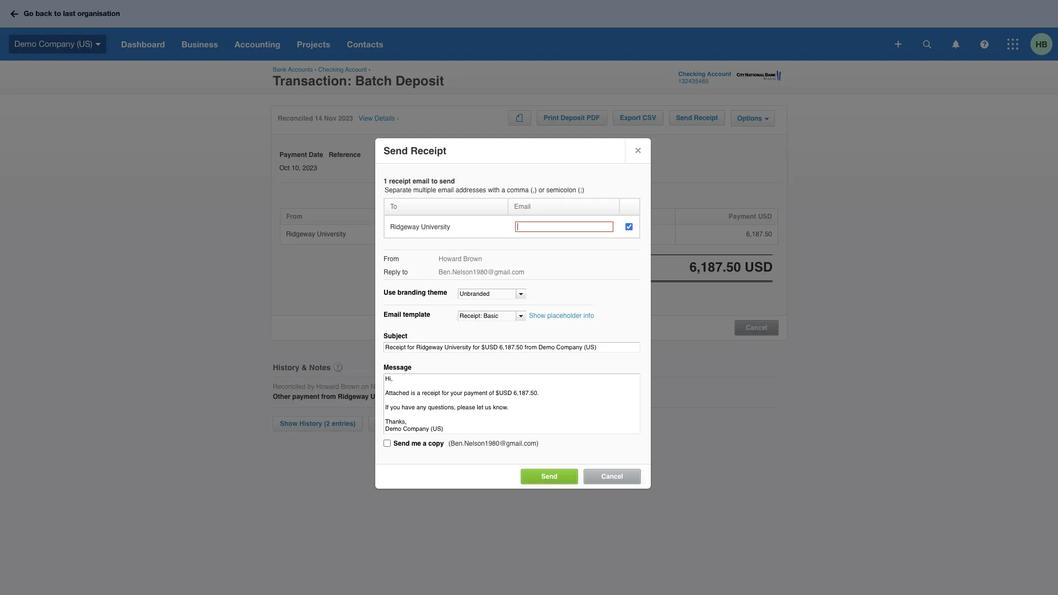 Task type: describe. For each thing, give the bounding box(es) containing it.
6,187.50 usd
[[690, 260, 773, 275]]

due date
[[596, 213, 624, 220]]

pdf
[[587, 114, 600, 122]]

due
[[596, 213, 608, 220]]

by
[[307, 383, 314, 391]]

bank
[[273, 66, 287, 73]]

receipt inside send receipt link
[[694, 114, 718, 122]]

print
[[544, 114, 559, 122]]

payment for payment date oct 10, 2023
[[279, 151, 307, 159]]

Subject text field
[[384, 342, 640, 353]]

hb
[[1036, 39, 1047, 49]]

132435465
[[678, 78, 709, 85]]

addresses
[[456, 186, 486, 194]]

add
[[375, 420, 388, 428]]

1 receipt email to send separate multiple email addresses with a comma (,) or semicolon (;)
[[384, 177, 584, 194]]

batch
[[355, 73, 392, 89]]

2011
[[448, 393, 462, 401]]

to inside 'link'
[[54, 9, 61, 18]]

payment for payment usd
[[729, 213, 756, 220]]

checking account 132435465
[[678, 71, 731, 85]]

export csv
[[620, 114, 656, 122]]

10,
[[292, 164, 301, 172]]

17:43pm
[[419, 383, 446, 391]]

&
[[301, 363, 307, 372]]

reply to
[[384, 268, 408, 276]]

howard inside reconciled by howard brown on nov 14, 2023 at 17:43pm other payment from ridgeway university on 31 august 2011 for 6,187.50
[[316, 383, 339, 391]]

ridgeway inside reconciled by howard brown on nov 14, 2023 at 17:43pm other payment from ridgeway university on 31 august 2011 for 6,187.50
[[338, 393, 369, 401]]

2023 inside reconciled by howard brown on nov 14, 2023 at 17:43pm other payment from ridgeway university on 31 august 2011 for 6,187.50
[[395, 383, 410, 391]]

0 horizontal spatial email
[[413, 177, 429, 185]]

export
[[620, 114, 641, 122]]

0020
[[432, 230, 447, 238]]

other
[[273, 393, 290, 401]]

demo
[[14, 39, 36, 48]]

send link
[[521, 469, 578, 484]]

navigation inside hb banner
[[113, 28, 887, 61]]

2 horizontal spatial ›
[[397, 115, 399, 122]]

0 vertical spatial brown
[[463, 255, 482, 263]]

reconciled by howard brown on nov 14, 2023 at 17:43pm other payment from ridgeway university on 31 august 2011 for 6,187.50
[[273, 383, 500, 401]]

back
[[36, 9, 52, 18]]

date for payment date oct 10, 2023
[[309, 151, 323, 159]]

theme
[[428, 289, 447, 296]]

me
[[411, 440, 421, 447]]

send
[[439, 177, 455, 185]]

0 horizontal spatial ridgeway
[[286, 230, 315, 238]]

add note
[[375, 420, 405, 428]]

entries)
[[332, 420, 356, 428]]

hb button
[[1031, 28, 1058, 61]]

reply
[[384, 268, 400, 276]]

1 horizontal spatial ridgeway university
[[390, 223, 450, 231]]

1 horizontal spatial deposit
[[561, 114, 585, 122]]

2 horizontal spatial ridgeway
[[390, 223, 419, 231]]

history & notes
[[273, 363, 331, 372]]

2 vertical spatial to
[[402, 268, 408, 276]]

bank accounts › checking account › transaction:                batch deposit
[[273, 66, 444, 89]]

oct 9, 2023
[[596, 230, 630, 238]]

inv-0020 link
[[419, 230, 447, 238]]

brown inside reconciled by howard brown on nov 14, 2023 at 17:43pm other payment from ridgeway university on 31 august 2011 for 6,187.50
[[341, 383, 360, 391]]

add note link
[[368, 416, 412, 431]]

0 vertical spatial send receipt
[[676, 114, 718, 122]]

print deposit pdf link
[[537, 110, 607, 126]]

options
[[737, 115, 762, 122]]

account inside checking account 132435465
[[707, 71, 731, 78]]

send receipt link
[[669, 110, 725, 126]]

export csv link
[[613, 110, 663, 126]]

from
[[321, 393, 336, 401]]

checking account link
[[318, 66, 367, 73]]

note
[[390, 420, 405, 428]]

0 horizontal spatial a
[[423, 440, 427, 447]]

template
[[403, 311, 430, 319]]

show placeholder info
[[529, 312, 594, 320]]

payment usd
[[729, 213, 772, 220]]

0 horizontal spatial university
[[317, 230, 346, 238]]

email template
[[384, 311, 430, 319]]

ben.nelson1980@gmail.com
[[439, 268, 524, 276]]

0 vertical spatial on
[[361, 383, 369, 391]]

go
[[24, 9, 34, 18]]

date for due date
[[610, 213, 624, 220]]

(,)
[[531, 186, 537, 194]]

1
[[384, 177, 387, 185]]

payment
[[292, 393, 319, 401]]

reconciled for reconciled 14 nov 2023 view details ›
[[278, 115, 313, 122]]

demo company (us)
[[14, 39, 92, 48]]

use
[[384, 289, 396, 296]]

(us)
[[77, 39, 92, 48]]

reference
[[329, 151, 361, 159]]

2023 left view
[[338, 115, 353, 122]]

invoice
[[419, 213, 442, 220]]

a inside 1 receipt email to send separate multiple email addresses with a comma (,) or semicolon (;)
[[502, 186, 505, 194]]

0 horizontal spatial cancel link
[[584, 469, 641, 484]]

0 vertical spatial 6,187.50
[[746, 230, 772, 238]]

svg image
[[980, 40, 988, 48]]

0 horizontal spatial nov
[[324, 115, 337, 122]]

9,
[[608, 230, 613, 238]]

or
[[539, 186, 545, 194]]

subject
[[384, 332, 407, 340]]

email for email
[[514, 203, 531, 211]]



Task type: vqa. For each thing, say whether or not it's contained in the screenshot.
Contacts dropdown button
no



Task type: locate. For each thing, give the bounding box(es) containing it.
oct inside payment date oct 10, 2023
[[279, 164, 290, 172]]

ridgeway university
[[390, 223, 450, 231], [286, 230, 346, 238]]

on
[[361, 383, 369, 391], [404, 393, 412, 401]]

› right checking account link
[[368, 66, 371, 73]]

svg image inside demo company (us) popup button
[[95, 43, 101, 46]]

None checkbox
[[384, 440, 391, 447]]

email up subject
[[384, 311, 401, 319]]

organisation
[[77, 9, 120, 18]]

nov right 14
[[324, 115, 337, 122]]

details
[[375, 115, 395, 122], [534, 213, 555, 220]]

show for show placeholder info
[[529, 312, 546, 320]]

1 horizontal spatial checking
[[678, 71, 706, 78]]

show history (2 entries) link
[[273, 416, 363, 431]]

0 vertical spatial deposit
[[396, 73, 444, 89]]

receipt up send
[[411, 145, 446, 157]]

history left &
[[273, 363, 299, 372]]

comma
[[507, 186, 529, 194]]

14,
[[384, 383, 393, 391]]

0 horizontal spatial account
[[345, 66, 367, 73]]

31
[[414, 393, 422, 401]]

1 horizontal spatial email
[[514, 203, 531, 211]]

0 vertical spatial email
[[514, 203, 531, 211]]

2023 left "at"
[[395, 383, 410, 391]]

date right due
[[610, 213, 624, 220]]

howard up from
[[316, 383, 339, 391]]

deposit inside "bank accounts › checking account › transaction:                batch deposit"
[[396, 73, 444, 89]]

0 horizontal spatial oct
[[279, 164, 290, 172]]

0 horizontal spatial from
[[286, 213, 303, 220]]

1 horizontal spatial howard
[[439, 255, 461, 263]]

0 vertical spatial to
[[54, 9, 61, 18]]

1 horizontal spatial ›
[[368, 66, 371, 73]]

email
[[413, 177, 429, 185], [438, 186, 454, 194]]

semicolon
[[546, 186, 576, 194]]

0 horizontal spatial receipt
[[411, 145, 446, 157]]

checking right accounts
[[318, 66, 344, 73]]

6,187.50
[[746, 230, 772, 238], [475, 393, 500, 401]]

info
[[583, 312, 594, 320]]

svg image
[[10, 10, 18, 17], [1007, 39, 1018, 50], [923, 40, 931, 48], [952, 40, 959, 48], [895, 41, 902, 47], [95, 43, 101, 46]]

date inside payment date oct 10, 2023
[[309, 151, 323, 159]]

payment inside payment date oct 10, 2023
[[279, 151, 307, 159]]

multiple
[[413, 186, 436, 194]]

0 vertical spatial details
[[375, 115, 395, 122]]

reconciled inside reconciled by howard brown on nov 14, 2023 at 17:43pm other payment from ridgeway university on 31 august 2011 for 6,187.50
[[273, 383, 305, 391]]

0 vertical spatial email
[[413, 177, 429, 185]]

number
[[444, 213, 469, 220]]

1 horizontal spatial date
[[610, 213, 624, 220]]

send me a copy (ben.nelson1980@gmail.com)
[[393, 440, 539, 447]]

1 vertical spatial oct
[[596, 230, 606, 238]]

deposit right batch
[[396, 73, 444, 89]]

inv-
[[419, 230, 432, 238]]

1 vertical spatial brown
[[341, 383, 360, 391]]

› right view
[[397, 115, 399, 122]]

1 horizontal spatial receipt
[[694, 114, 718, 122]]

history inside show history (2 entries) link
[[299, 420, 322, 428]]

to inside 1 receipt email to send separate multiple email addresses with a comma (,) or semicolon (;)
[[431, 177, 438, 185]]

2 horizontal spatial to
[[431, 177, 438, 185]]

1 horizontal spatial payment
[[729, 213, 756, 220]]

email down send
[[438, 186, 454, 194]]

›
[[315, 66, 317, 73], [368, 66, 371, 73], [397, 115, 399, 122]]

1 horizontal spatial ridgeway
[[338, 393, 369, 401]]

1 horizontal spatial on
[[404, 393, 412, 401]]

0 vertical spatial receipt
[[694, 114, 718, 122]]

to left send
[[431, 177, 438, 185]]

1 vertical spatial reconciled
[[273, 383, 305, 391]]

0 horizontal spatial howard
[[316, 383, 339, 391]]

(2
[[324, 420, 330, 428]]

0 horizontal spatial brown
[[341, 383, 360, 391]]

usd
[[758, 213, 772, 220]]

separate
[[385, 186, 411, 194]]

1 horizontal spatial a
[[502, 186, 505, 194]]

1 horizontal spatial nov
[[371, 383, 382, 391]]

1 horizontal spatial university
[[371, 393, 403, 401]]

receipt
[[389, 177, 411, 185]]

receipt
[[694, 114, 718, 122], [411, 145, 446, 157]]

view
[[359, 115, 373, 122]]

0 vertical spatial howard
[[439, 255, 461, 263]]

send receipt down 132435465
[[676, 114, 718, 122]]

0 horizontal spatial checking
[[318, 66, 344, 73]]

hb banner
[[0, 0, 1058, 61]]

date left reference
[[309, 151, 323, 159]]

howard brown
[[439, 255, 482, 263]]

show down 'other'
[[280, 420, 298, 428]]

details right view
[[375, 115, 395, 122]]

account up view
[[345, 66, 367, 73]]

cancel
[[746, 324, 767, 332], [601, 473, 623, 481]]

placeholder
[[547, 312, 582, 320]]

0 horizontal spatial on
[[361, 383, 369, 391]]

receipt down 132435465
[[694, 114, 718, 122]]

show history (2 entries)
[[280, 420, 356, 428]]

branding
[[398, 289, 426, 296]]

0 horizontal spatial deposit
[[396, 73, 444, 89]]

1 vertical spatial cancel
[[601, 473, 623, 481]]

6,187.50 right for
[[475, 393, 500, 401]]

1 horizontal spatial 6,187.50
[[746, 230, 772, 238]]

a right "with"
[[502, 186, 505, 194]]

message
[[384, 364, 411, 371]]

deposit left pdf
[[561, 114, 585, 122]]

2023 right 9,
[[615, 230, 630, 238]]

2 horizontal spatial university
[[421, 223, 450, 231]]

reconciled 14 nov 2023 view details ›
[[278, 115, 399, 122]]

nov inside reconciled by howard brown on nov 14, 2023 at 17:43pm other payment from ridgeway university on 31 august 2011 for 6,187.50
[[371, 383, 382, 391]]

nov left 14,
[[371, 383, 382, 391]]

1 vertical spatial a
[[423, 440, 427, 447]]

on left 14,
[[361, 383, 369, 391]]

with
[[488, 186, 500, 194]]

history left (2
[[299, 420, 322, 428]]

from
[[286, 213, 303, 220], [384, 255, 399, 263]]

payment up 10,
[[279, 151, 307, 159]]

inv-0020
[[419, 230, 447, 238]]

0 vertical spatial show
[[529, 312, 546, 320]]

1 horizontal spatial oct
[[596, 230, 606, 238]]

0 vertical spatial nov
[[324, 115, 337, 122]]

go back to last organisation link
[[7, 4, 127, 24]]

august
[[423, 393, 446, 401]]

0 vertical spatial cancel
[[746, 324, 767, 332]]

university inside reconciled by howard brown on nov 14, 2023 at 17:43pm other payment from ridgeway university on 31 august 2011 for 6,187.50
[[371, 393, 403, 401]]

0 vertical spatial history
[[273, 363, 299, 372]]

howard down 0020
[[439, 255, 461, 263]]

brown up ben.nelson1980@gmail.com
[[463, 255, 482, 263]]

brown
[[463, 255, 482, 263], [341, 383, 360, 391]]

1 horizontal spatial from
[[384, 255, 399, 263]]

1 vertical spatial show
[[280, 420, 298, 428]]

0 horizontal spatial details
[[375, 115, 395, 122]]

(ben.nelson1980@gmail.com)
[[448, 440, 539, 447]]

6,187.50 down usd
[[746, 230, 772, 238]]

to right reply
[[402, 268, 408, 276]]

checking inside "bank accounts › checking account › transaction:                batch deposit"
[[318, 66, 344, 73]]

accounts
[[288, 66, 313, 73]]

0 horizontal spatial send receipt
[[384, 145, 446, 157]]

1 vertical spatial to
[[431, 177, 438, 185]]

1 horizontal spatial to
[[402, 268, 408, 276]]

checking up send receipt link at the top right
[[678, 71, 706, 78]]

print deposit pdf
[[544, 114, 600, 122]]

› right accounts
[[315, 66, 317, 73]]

checking
[[318, 66, 344, 73], [678, 71, 706, 78]]

1 vertical spatial email
[[438, 186, 454, 194]]

account inside "bank accounts › checking account › transaction:                batch deposit"
[[345, 66, 367, 73]]

navigation
[[113, 28, 887, 61]]

None checkbox
[[625, 223, 633, 230]]

0 horizontal spatial ridgeway university
[[286, 230, 346, 238]]

show for show history (2 entries)
[[280, 420, 298, 428]]

1 vertical spatial send receipt
[[384, 145, 446, 157]]

email down comma
[[514, 203, 531, 211]]

0 vertical spatial reconciled
[[278, 115, 313, 122]]

from up reply
[[384, 255, 399, 263]]

0 horizontal spatial payment
[[279, 151, 307, 159]]

invoice number
[[419, 213, 469, 220]]

brown up entries)
[[341, 383, 360, 391]]

email for email template
[[384, 311, 401, 319]]

copy
[[428, 440, 444, 447]]

1 vertical spatial receipt
[[411, 145, 446, 157]]

reconciled left 14
[[278, 115, 313, 122]]

payment
[[279, 151, 307, 159], [729, 213, 756, 220]]

None text field
[[515, 222, 613, 232], [458, 311, 516, 321], [515, 222, 613, 232], [458, 311, 516, 321]]

to left last
[[54, 9, 61, 18]]

show left placeholder
[[529, 312, 546, 320]]

0 horizontal spatial show
[[280, 420, 298, 428]]

0 vertical spatial a
[[502, 186, 505, 194]]

1 vertical spatial howard
[[316, 383, 339, 391]]

ridgeway
[[390, 223, 419, 231], [286, 230, 315, 238], [338, 393, 369, 401]]

0 horizontal spatial date
[[309, 151, 323, 159]]

1 horizontal spatial send receipt
[[676, 114, 718, 122]]

deposit
[[396, 73, 444, 89], [561, 114, 585, 122]]

1 vertical spatial email
[[384, 311, 401, 319]]

0 horizontal spatial 6,187.50
[[475, 393, 500, 401]]

0 vertical spatial cancel link
[[735, 322, 778, 332]]

show placeholder info link
[[529, 312, 594, 320]]

1 vertical spatial on
[[404, 393, 412, 401]]

a right 'me'
[[423, 440, 427, 447]]

payment left usd
[[729, 213, 756, 220]]

1 vertical spatial payment
[[729, 213, 756, 220]]

0 horizontal spatial to
[[54, 9, 61, 18]]

(;)
[[578, 186, 584, 194]]

2023 right 10,
[[303, 164, 317, 172]]

oct left 9,
[[596, 230, 606, 238]]

14
[[315, 115, 322, 122]]

to
[[390, 203, 397, 211]]

1 vertical spatial nov
[[371, 383, 382, 391]]

None text field
[[458, 289, 516, 299]]

1 vertical spatial history
[[299, 420, 322, 428]]

1 vertical spatial details
[[534, 213, 555, 220]]

account
[[345, 66, 367, 73], [707, 71, 731, 78]]

oct left 10,
[[279, 164, 290, 172]]

0 horizontal spatial email
[[384, 311, 401, 319]]

notes
[[309, 363, 331, 372]]

1 horizontal spatial email
[[438, 186, 454, 194]]

1 vertical spatial date
[[610, 213, 624, 220]]

1 vertical spatial deposit
[[561, 114, 585, 122]]

1 vertical spatial from
[[384, 255, 399, 263]]

svg image inside go back to last organisation 'link'
[[10, 10, 18, 17]]

0 vertical spatial from
[[286, 213, 303, 220]]

1 horizontal spatial details
[[534, 213, 555, 220]]

last
[[63, 9, 75, 18]]

1 horizontal spatial cancel link
[[735, 322, 778, 332]]

history
[[273, 363, 299, 372], [299, 420, 322, 428]]

university
[[421, 223, 450, 231], [317, 230, 346, 238], [371, 393, 403, 401]]

1 horizontal spatial show
[[529, 312, 546, 320]]

6,187.50 inside reconciled by howard brown on nov 14, 2023 at 17:43pm other payment from ridgeway university on 31 august 2011 for 6,187.50
[[475, 393, 500, 401]]

send receipt up receipt in the left top of the page
[[384, 145, 446, 157]]

0 vertical spatial payment
[[279, 151, 307, 159]]

send receipt
[[676, 114, 718, 122], [384, 145, 446, 157]]

oct
[[279, 164, 290, 172], [596, 230, 606, 238]]

go back to last organisation
[[24, 9, 120, 18]]

0 horizontal spatial cancel
[[601, 473, 623, 481]]

transaction:
[[273, 73, 351, 89]]

on left 31
[[404, 393, 412, 401]]

for
[[464, 393, 473, 401]]

2023 inside payment date oct 10, 2023
[[303, 164, 317, 172]]

details down or
[[534, 213, 555, 220]]

checking inside checking account 132435465
[[678, 71, 706, 78]]

cancel link
[[735, 322, 778, 332], [584, 469, 641, 484]]

0 horizontal spatial ›
[[315, 66, 317, 73]]

1 vertical spatial 6,187.50
[[475, 393, 500, 401]]

1 horizontal spatial cancel
[[746, 324, 767, 332]]

from down 10,
[[286, 213, 303, 220]]

0 vertical spatial date
[[309, 151, 323, 159]]

to
[[54, 9, 61, 18], [431, 177, 438, 185], [402, 268, 408, 276]]

1 horizontal spatial brown
[[463, 255, 482, 263]]

reconciled up 'other'
[[273, 383, 305, 391]]

reconciled for reconciled by howard brown on nov 14, 2023 at 17:43pm other payment from ridgeway university on 31 august 2011 for 6,187.50
[[273, 383, 305, 391]]

email up multiple
[[413, 177, 429, 185]]

payment date oct 10, 2023
[[279, 151, 323, 172]]

1 vertical spatial cancel link
[[584, 469, 641, 484]]

reconciled
[[278, 115, 313, 122], [273, 383, 305, 391]]

1 horizontal spatial account
[[707, 71, 731, 78]]

Message text field
[[384, 374, 640, 434]]

account up send receipt link at the top right
[[707, 71, 731, 78]]

0 vertical spatial oct
[[279, 164, 290, 172]]



